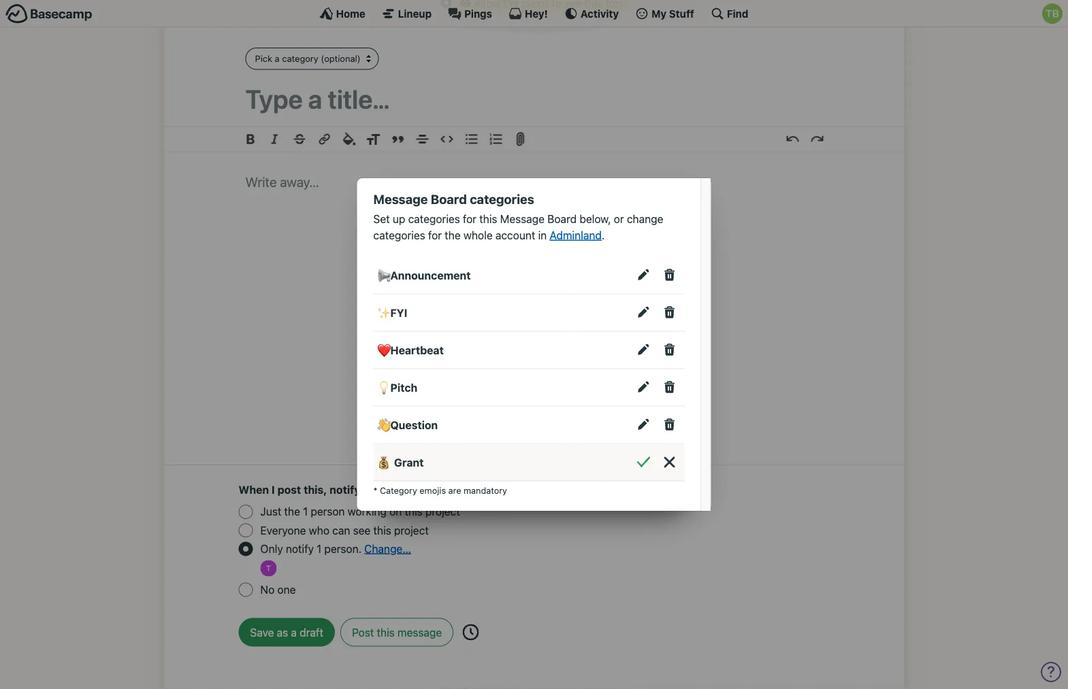 Task type: locate. For each thing, give the bounding box(es) containing it.
1 vertical spatial categories
[[408, 213, 460, 226]]

1 down when i post this, notify…
[[303, 506, 308, 519]]

1 vertical spatial for
[[428, 229, 442, 242]]

see
[[353, 525, 371, 538]]

project
[[426, 506, 460, 519], [394, 525, 429, 538]]

0 horizontal spatial the
[[284, 506, 300, 519]]

the up everyone
[[284, 506, 300, 519]]

adminland .
[[550, 229, 605, 242]]

find
[[727, 7, 749, 19]]

1 vertical spatial message
[[500, 213, 545, 226]]

categories down message board categories at the top of the page
[[408, 213, 460, 226]]

heartbeat
[[391, 344, 444, 357]]

✨ fyi
[[377, 307, 408, 320]]

message up account
[[500, 213, 545, 226]]

categories up set up categories for this message board below, or change categories for the whole account in
[[470, 192, 535, 207]]

None text field
[[377, 454, 391, 472]]

the
[[445, 229, 461, 242], [284, 506, 300, 519]]

adminland
[[550, 229, 602, 242]]

save
[[250, 627, 274, 640]]

Name it… text field
[[394, 454, 528, 472]]

categories for board
[[470, 192, 535, 207]]

message
[[374, 192, 428, 207], [500, 213, 545, 226]]

1 vertical spatial the
[[284, 506, 300, 519]]

0 horizontal spatial message
[[374, 192, 428, 207]]

0 horizontal spatial for
[[428, 229, 442, 242]]

project down * category emojis are mandatory
[[426, 506, 460, 519]]

the inside set up categories for this message board below, or change categories for the whole account in
[[445, 229, 461, 242]]

just
[[261, 506, 282, 519]]

no
[[261, 584, 275, 597]]

1
[[303, 506, 308, 519], [317, 543, 322, 556]]

0 horizontal spatial board
[[431, 192, 467, 207]]

one
[[277, 584, 296, 597]]

👋 question
[[377, 419, 438, 432]]

1 horizontal spatial message
[[500, 213, 545, 226]]

1 horizontal spatial the
[[445, 229, 461, 242]]

terry image
[[261, 561, 277, 578]]

1 for person.
[[317, 543, 322, 556]]

this up whole
[[480, 213, 498, 226]]

message up up
[[374, 192, 428, 207]]

this inside set up categories for this message board below, or change categories for the whole account in
[[480, 213, 498, 226]]

* category emojis are mandatory
[[374, 486, 507, 496]]

project down 'on'
[[394, 525, 429, 538]]

in
[[538, 229, 547, 242]]

adminland link
[[550, 229, 602, 242]]

who
[[309, 525, 330, 538]]

✨
[[377, 307, 388, 320]]

lineup
[[398, 7, 432, 19]]

for down message board categories at the top of the page
[[428, 229, 442, 242]]

board
[[431, 192, 467, 207], [548, 213, 577, 226]]

message inside set up categories for this message board below, or change categories for the whole account in
[[500, 213, 545, 226]]

1 down the who
[[317, 543, 322, 556]]

0 vertical spatial categories
[[470, 192, 535, 207]]

message
[[398, 627, 442, 640]]

no one
[[261, 584, 296, 597]]

message board categories
[[374, 192, 535, 207]]

category
[[380, 486, 417, 496]]

post
[[352, 627, 374, 640]]

0 vertical spatial the
[[445, 229, 461, 242]]

❤️
[[377, 344, 388, 357]]

board up whole
[[431, 192, 467, 207]]

i
[[272, 484, 275, 497]]

draft
[[300, 627, 323, 640]]

this inside button
[[377, 627, 395, 640]]

announcement
[[391, 269, 471, 282]]

categories
[[470, 192, 535, 207], [408, 213, 460, 226], [374, 229, 426, 242]]

post this message button
[[341, 619, 454, 648]]

1 horizontal spatial 1
[[317, 543, 322, 556]]

this right 'on'
[[405, 506, 423, 519]]

only
[[261, 543, 283, 556]]

Type a title… text field
[[246, 84, 823, 115]]

1 vertical spatial board
[[548, 213, 577, 226]]

categories down up
[[374, 229, 426, 242]]

this right post
[[377, 627, 395, 640]]

save as a draft button
[[239, 619, 335, 648]]

emojis
[[420, 486, 446, 496]]

activity link
[[565, 7, 619, 20]]

the left whole
[[445, 229, 461, 242]]

1 horizontal spatial board
[[548, 213, 577, 226]]

board up 'adminland' link
[[548, 213, 577, 226]]

account
[[496, 229, 536, 242]]

this
[[480, 213, 498, 226], [405, 506, 423, 519], [374, 525, 392, 538], [377, 627, 395, 640]]

save as a draft
[[250, 627, 323, 640]]

can
[[333, 525, 350, 538]]

0 vertical spatial 1
[[303, 506, 308, 519]]

0 horizontal spatial 1
[[303, 506, 308, 519]]

💡
[[377, 382, 388, 394]]

set
[[374, 213, 390, 226]]

for up whole
[[463, 213, 477, 226]]

this,
[[304, 484, 327, 497]]

💡 pitch
[[377, 382, 418, 394]]

1 vertical spatial 1
[[317, 543, 322, 556]]

0 vertical spatial for
[[463, 213, 477, 226]]

0 vertical spatial board
[[431, 192, 467, 207]]

as
[[277, 627, 288, 640]]

person.
[[325, 543, 362, 556]]

fyi
[[391, 307, 408, 320]]

1 for person
[[303, 506, 308, 519]]

for
[[463, 213, 477, 226], [428, 229, 442, 242]]



Task type: vqa. For each thing, say whether or not it's contained in the screenshot.
TERRY corresponding to Terry has been emailed a link to log in
no



Task type: describe. For each thing, give the bounding box(es) containing it.
everyone         who can see this project
[[261, 525, 429, 538]]

0 vertical spatial message
[[374, 192, 428, 207]]

working
[[348, 506, 387, 519]]

or
[[614, 213, 624, 226]]

everyone
[[261, 525, 306, 538]]

📢
[[377, 269, 388, 282]]

post this message
[[352, 627, 442, 640]]

a
[[291, 627, 297, 640]]

lineup link
[[382, 7, 432, 20]]

pings button
[[448, 7, 492, 20]]

categories for up
[[408, 213, 460, 226]]

hey! button
[[509, 7, 548, 20]]

are
[[449, 486, 461, 496]]

home link
[[320, 7, 366, 20]]

mandatory
[[464, 486, 507, 496]]

❤️ heartbeat
[[377, 344, 444, 357]]

👋
[[377, 419, 388, 432]]

notify…
[[330, 484, 370, 497]]

Write away… text field
[[205, 152, 864, 449]]

1 horizontal spatial for
[[463, 213, 477, 226]]

find button
[[711, 7, 749, 20]]

board inside set up categories for this message board below, or change categories for the whole account in
[[548, 213, 577, 226]]

only notify 1 person. change…
[[261, 543, 411, 556]]

pings
[[465, 7, 492, 19]]

tim burton image
[[1043, 3, 1063, 24]]

home
[[336, 7, 366, 19]]

*
[[374, 486, 378, 496]]

change
[[627, 213, 664, 226]]

main element
[[0, 0, 1069, 27]]

post
[[278, 484, 301, 497]]

this up change…
[[374, 525, 392, 538]]

hey!
[[525, 7, 548, 19]]

📢 announcement
[[377, 269, 471, 282]]

on
[[390, 506, 402, 519]]

0 vertical spatial project
[[426, 506, 460, 519]]

just the 1 person working on this project
[[261, 506, 460, 519]]

below,
[[580, 213, 611, 226]]

person
[[311, 506, 345, 519]]

when
[[239, 484, 269, 497]]

notify
[[286, 543, 314, 556]]

.
[[602, 229, 605, 242]]

pitch
[[391, 382, 418, 394]]

change… button
[[365, 542, 411, 558]]

activity
[[581, 7, 619, 19]]

set up categories for this message board below, or change categories for the whole account in
[[374, 213, 664, 242]]

change…
[[365, 543, 411, 556]]

up
[[393, 213, 406, 226]]

1 vertical spatial project
[[394, 525, 429, 538]]

whole
[[464, 229, 493, 242]]

when i post this, notify…
[[239, 484, 370, 497]]

question
[[391, 419, 438, 432]]

schedule this to post later image
[[463, 625, 479, 642]]

2 vertical spatial categories
[[374, 229, 426, 242]]



